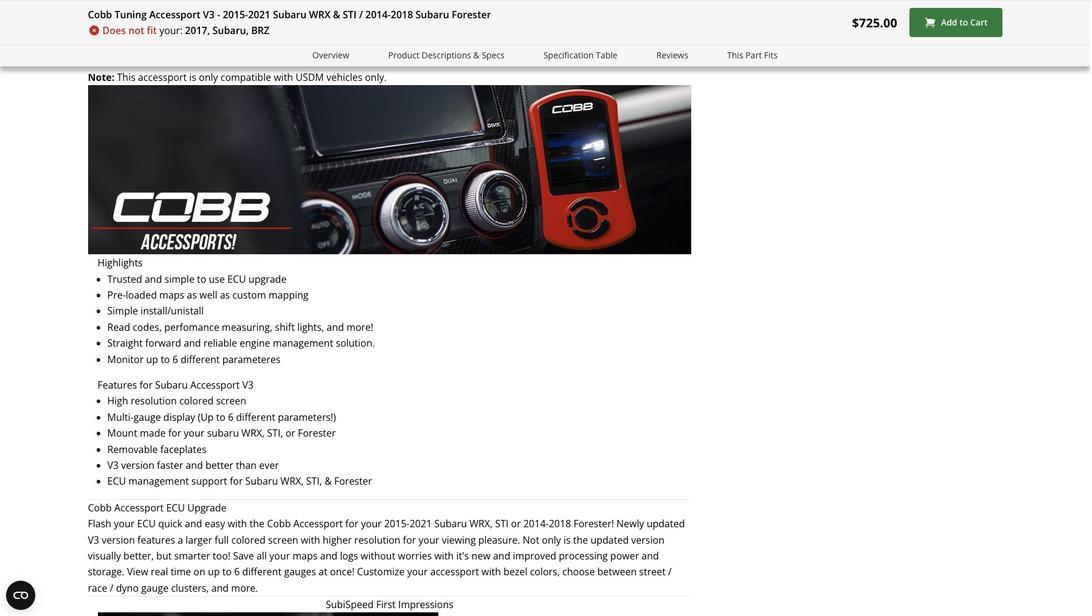 Task type: describe. For each thing, give the bounding box(es) containing it.
highlights
[[98, 256, 143, 270]]

1 horizontal spatial wrx,
[[281, 475, 304, 488]]

cobb accessport cobap3-sub-004 for your 2014-2018 subaru forester and 2015-2021 subaru wrx / sti image
[[88, 85, 692, 254]]

to inside button
[[960, 17, 969, 28]]

perfomance inside the highlights trusted and simple to use ecu upgrade pre-loaded maps as well as custom mapping simple install/unistall read codes, perfomance measuring, shift lights, and more! straight forward and reliable engine management solution. monitor up to 6 different parameteres
[[164, 321, 219, 334]]

solution. inside the highlights trusted and simple to use ecu upgrade pre-loaded maps as well as custom mapping simple install/unistall read codes, perfomance measuring, shift lights, and more! straight forward and reliable engine management solution. monitor up to 6 different parameteres
[[336, 337, 375, 350]]

2 vertical spatial forester
[[334, 475, 372, 488]]

but
[[156, 549, 172, 563]]

your up without
[[361, 517, 382, 531]]

0 vertical spatial 2021
[[248, 8, 271, 21]]

for right features
[[140, 378, 153, 392]]

2 horizontal spatial /
[[669, 565, 672, 579]]

lights, inside read codes, perfomance measuring, shift lights, and more! straight forward and reliable engine management solution. monitor up to 6 different parameteres
[[288, 13, 315, 26]]

codes, inside read codes, perfomance measuring, shift lights, and more! straight forward and reliable engine management solution. monitor up to 6 different parameteres
[[123, 13, 152, 26]]

resolution inside features for subaru accessport v3 high resolution colored screen multi-gauge display (up to 6 different parameters!) mount made for your subaru wrx, sti, or forester removable faceplates v3 version faster and better than ever ecu management support for subaru wrx, sti, & forester
[[131, 395, 177, 408]]

cobb tuning accessport v3  - 2015-2021 subaru wrx & sti / 2014-2018 subaru forester
[[88, 8, 491, 21]]

quick
[[158, 517, 182, 531]]

0 vertical spatial wrx,
[[242, 427, 265, 440]]

subaru left wrx on the left top of the page
[[273, 8, 307, 21]]

open widget image
[[6, 581, 35, 610]]

engine inside read codes, perfomance measuring, shift lights, and more! straight forward and reliable engine management solution. monitor up to 6 different parameteres
[[230, 29, 261, 42]]

accessport inside features for subaru accessport v3 high resolution colored screen multi-gauge display (up to 6 different parameters!) mount made for your subaru wrx, sti, or forester removable faceplates v3 version faster and better than ever ecu management support for subaru wrx, sti, & forester
[[190, 378, 240, 392]]

subaru,
[[213, 24, 249, 37]]

colors,
[[530, 565, 560, 579]]

2017,
[[185, 24, 210, 37]]

with left it's
[[435, 549, 454, 563]]

better
[[206, 459, 233, 472]]

pleasure.
[[479, 533, 521, 547]]

6 inside the highlights trusted and simple to use ecu upgrade pre-loaded maps as well as custom mapping simple install/unistall read codes, perfomance measuring, shift lights, and more! straight forward and reliable engine management solution. monitor up to 6 different parameteres
[[173, 353, 178, 366]]

vehicles
[[327, 71, 363, 84]]

perfomance inside read codes, perfomance measuring, shift lights, and more! straight forward and reliable engine management solution. monitor up to 6 different parameteres
[[155, 13, 210, 26]]

fits
[[765, 49, 778, 61]]

upgrade
[[249, 272, 287, 286]]

1 vertical spatial sti,
[[306, 475, 322, 488]]

compatible
[[221, 71, 271, 84]]

subaru
[[207, 427, 239, 440]]

0 vertical spatial sti
[[343, 8, 357, 21]]

screen inside cobb accessport ecu upgrade flash your ecu quick and easy with the cobb accessport for your 2015-2021 subaru wrx, sti or 2014-2018 forester! newly updated v3 version features a larger full colored screen with higher resolution for your viewing pleasure. not only is the updated version visually better, but smarter too! save all your maps and logs without worries with it's new and improved processing power and storage. view real time on up to 6 different gauges at once! customize your accessport with bezel colors, choose between street / race / dyno gauge clusters, and more.
[[268, 533, 298, 547]]

choose
[[563, 565, 595, 579]]

is inside cobb accessport ecu upgrade flash your ecu quick and easy with the cobb accessport for your 2015-2021 subaru wrx, sti or 2014-2018 forester! newly updated v3 version features a larger full colored screen with higher resolution for your viewing pleasure. not only is the updated version visually better, but smarter too! save all your maps and logs without worries with it's new and improved processing power and storage. view real time on up to 6 different gauges at once! customize your accessport with bezel colors, choose between street / race / dyno gauge clusters, and more.
[[564, 533, 571, 547]]

descriptions
[[422, 49, 472, 61]]

product
[[388, 49, 420, 61]]

parameteres inside read codes, perfomance measuring, shift lights, and more! straight forward and reliable engine management solution. monitor up to 6 different parameteres
[[213, 45, 271, 58]]

1 vertical spatial forester
[[298, 427, 336, 440]]

1 vertical spatial &
[[474, 49, 480, 61]]

mount
[[107, 427, 137, 440]]

to inside features for subaru accessport v3 high resolution colored screen multi-gauge display (up to 6 different parameters!) mount made for your subaru wrx, sti, or forester removable faceplates v3 version faster and better than ever ecu management support for subaru wrx, sti, & forester
[[216, 411, 226, 424]]

1 horizontal spatial the
[[574, 533, 589, 547]]

specification table
[[544, 49, 618, 61]]

up inside read codes, perfomance measuring, shift lights, and more! straight forward and reliable engine management solution. monitor up to 6 different parameteres
[[137, 45, 148, 58]]

with left usdm
[[274, 71, 293, 84]]

with down new
[[482, 565, 501, 579]]

support
[[192, 475, 227, 488]]

flash
[[88, 517, 111, 531]]

colored inside features for subaru accessport v3 high resolution colored screen multi-gauge display (up to 6 different parameters!) mount made for your subaru wrx, sti, or forester removable faceplates v3 version faster and better than ever ecu management support for subaru wrx, sti, & forester
[[179, 395, 214, 408]]

forester!
[[574, 517, 614, 531]]

version up visually
[[102, 533, 135, 547]]

time
[[171, 565, 191, 579]]

your:
[[160, 24, 183, 37]]

too!
[[213, 549, 231, 563]]

only inside cobb accessport ecu upgrade flash your ecu quick and easy with the cobb accessport for your 2015-2021 subaru wrx, sti or 2014-2018 forester! newly updated v3 version features a larger full colored screen with higher resolution for your viewing pleasure. not only is the updated version visually better, but smarter too! save all your maps and logs without worries with it's new and improved processing power and storage. view real time on up to 6 different gauges at once! customize your accessport with bezel colors, choose between street / race / dyno gauge clusters, and more.
[[542, 533, 561, 547]]

gauge inside cobb accessport ecu upgrade flash your ecu quick and easy with the cobb accessport for your 2015-2021 subaru wrx, sti or 2014-2018 forester! newly updated v3 version features a larger full colored screen with higher resolution for your viewing pleasure. not only is the updated version visually better, but smarter too! save all your maps and logs without worries with it's new and improved processing power and storage. view real time on up to 6 different gauges at once! customize your accessport with bezel colors, choose between street / race / dyno gauge clusters, and more.
[[141, 581, 169, 595]]

simple
[[107, 304, 138, 318]]

install/unistall
[[141, 304, 204, 318]]

new
[[472, 549, 491, 563]]

more.
[[231, 581, 258, 595]]

not
[[128, 24, 144, 37]]

gauges
[[284, 565, 316, 579]]

2 vertical spatial /
[[110, 581, 114, 595]]

impressions
[[398, 598, 454, 612]]

wrx
[[309, 8, 331, 21]]

use
[[209, 272, 225, 286]]

6 inside read codes, perfomance measuring, shift lights, and more! straight forward and reliable engine management solution. monitor up to 6 different parameteres
[[163, 45, 168, 58]]

note: this accessport is only compatible with usdm vehicles only.
[[88, 71, 387, 84]]

on
[[194, 565, 206, 579]]

view
[[127, 565, 148, 579]]

straight inside read codes, perfomance measuring, shift lights, and more! straight forward and reliable engine management solution. monitor up to 6 different parameteres
[[98, 29, 133, 42]]

for down than
[[230, 475, 243, 488]]

made
[[140, 427, 166, 440]]

your inside features for subaru accessport v3 high resolution colored screen multi-gauge display (up to 6 different parameters!) mount made for your subaru wrx, sti, or forester removable faceplates v3 version faster and better than ever ecu management support for subaru wrx, sti, & forester
[[184, 427, 205, 440]]

0 horizontal spatial 2018
[[391, 8, 413, 21]]

first
[[376, 598, 396, 612]]

product descriptions & specs
[[388, 49, 505, 61]]

add
[[942, 17, 958, 28]]

read inside the highlights trusted and simple to use ecu upgrade pre-loaded maps as well as custom mapping simple install/unistall read codes, perfomance measuring, shift lights, and more! straight forward and reliable engine management solution. monitor up to 6 different parameteres
[[107, 321, 130, 334]]

visually
[[88, 549, 121, 563]]

engine inside the highlights trusted and simple to use ecu upgrade pre-loaded maps as well as custom mapping simple install/unistall read codes, perfomance measuring, shift lights, and more! straight forward and reliable engine management solution. monitor up to 6 different parameteres
[[240, 337, 270, 350]]

subaru down ever
[[246, 475, 278, 488]]

this inside 'link'
[[728, 49, 744, 61]]

tuning
[[115, 8, 147, 21]]

features for subaru accessport v3 high resolution colored screen multi-gauge display (up to 6 different parameters!) mount made for your subaru wrx, sti, or forester removable faceplates v3 version faster and better than ever ecu management support for subaru wrx, sti, & forester
[[98, 378, 372, 488]]

reviews
[[657, 49, 689, 61]]

worries
[[398, 549, 432, 563]]

fit
[[147, 24, 157, 37]]

screen inside features for subaru accessport v3 high resolution colored screen multi-gauge display (up to 6 different parameters!) mount made for your subaru wrx, sti, or forester removable faceplates v3 version faster and better than ever ecu management support for subaru wrx, sti, & forester
[[216, 395, 246, 408]]

power
[[611, 549, 640, 563]]

better,
[[124, 549, 154, 563]]

(up
[[198, 411, 214, 424]]

save
[[233, 549, 254, 563]]

version down the newly
[[632, 533, 665, 547]]

all
[[257, 549, 267, 563]]

1 vertical spatial updated
[[591, 533, 629, 547]]

v3 inside cobb accessport ecu upgrade flash your ecu quick and easy with the cobb accessport for your 2015-2021 subaru wrx, sti or 2014-2018 forester! newly updated v3 version features a larger full colored screen with higher resolution for your viewing pleasure. not only is the updated version visually better, but smarter too! save all your maps and logs without worries with it's new and improved processing power and storage. view real time on up to 6 different gauges at once! customize your accessport with bezel colors, choose between street / race / dyno gauge clusters, and more.
[[88, 533, 99, 547]]

0 vertical spatial only
[[199, 71, 218, 84]]

loaded
[[126, 288, 157, 302]]

it's
[[457, 549, 469, 563]]

your right flash
[[114, 517, 135, 531]]

full
[[215, 533, 229, 547]]

upgrade
[[188, 501, 227, 515]]

clusters,
[[171, 581, 209, 595]]

overview link
[[313, 49, 350, 63]]

removable
[[107, 443, 158, 456]]

add to cart
[[942, 17, 988, 28]]

0 vertical spatial /
[[359, 8, 363, 21]]

forward inside read codes, perfomance measuring, shift lights, and more! straight forward and reliable engine management solution. monitor up to 6 different parameteres
[[136, 29, 172, 42]]

ecu up quick at the bottom
[[166, 501, 185, 515]]

management inside features for subaru accessport v3 high resolution colored screen multi-gauge display (up to 6 different parameters!) mount made for your subaru wrx, sti, or forester removable faceplates v3 version faster and better than ever ecu management support for subaru wrx, sti, & forester
[[129, 475, 189, 488]]

read inside read codes, perfomance measuring, shift lights, and more! straight forward and reliable engine management solution. monitor up to 6 different parameteres
[[98, 13, 121, 26]]

to inside cobb accessport ecu upgrade flash your ecu quick and easy with the cobb accessport for your 2015-2021 subaru wrx, sti or 2014-2018 forester! newly updated v3 version features a larger full colored screen with higher resolution for your viewing pleasure. not only is the updated version visually better, but smarter too! save all your maps and logs without worries with it's new and improved processing power and storage. view real time on up to 6 different gauges at once! customize your accessport with bezel colors, choose between street / race / dyno gauge clusters, and more.
[[223, 565, 232, 579]]

between
[[598, 565, 637, 579]]

to left use
[[197, 272, 206, 286]]

ever
[[259, 459, 279, 472]]

storage.
[[88, 565, 125, 579]]

resolution inside cobb accessport ecu upgrade flash your ecu quick and easy with the cobb accessport for your 2015-2021 subaru wrx, sti or 2014-2018 forester! newly updated v3 version features a larger full colored screen with higher resolution for your viewing pleasure. not only is the updated version visually better, but smarter too! save all your maps and logs without worries with it's new and improved processing power and storage. view real time on up to 6 different gauges at once! customize your accessport with bezel colors, choose between street / race / dyno gauge clusters, and more.
[[355, 533, 401, 547]]

once!
[[330, 565, 355, 579]]

multi-
[[107, 411, 134, 424]]

up inside the highlights trusted and simple to use ecu upgrade pre-loaded maps as well as custom mapping simple install/unistall read codes, perfomance measuring, shift lights, and more! straight forward and reliable engine management solution. monitor up to 6 different parameteres
[[146, 353, 158, 366]]

management inside the highlights trusted and simple to use ecu upgrade pre-loaded maps as well as custom mapping simple install/unistall read codes, perfomance measuring, shift lights, and more! straight forward and reliable engine management solution. monitor up to 6 different parameteres
[[273, 337, 333, 350]]

subispeed first impressions
[[326, 598, 454, 612]]

real
[[151, 565, 168, 579]]

2 vertical spatial cobb
[[267, 517, 291, 531]]

customize
[[357, 565, 405, 579]]

different inside read codes, perfomance measuring, shift lights, and more! straight forward and reliable engine management solution. monitor up to 6 different parameteres
[[171, 45, 210, 58]]

easy
[[205, 517, 225, 531]]

note:
[[88, 71, 115, 84]]

ecu inside the highlights trusted and simple to use ecu upgrade pre-loaded maps as well as custom mapping simple install/unistall read codes, perfomance measuring, shift lights, and more! straight forward and reliable engine management solution. monitor up to 6 different parameteres
[[228, 272, 246, 286]]



Task type: vqa. For each thing, say whether or not it's contained in the screenshot.
fifth 'IN'
no



Task type: locate. For each thing, give the bounding box(es) containing it.
specification
[[544, 49, 594, 61]]

or inside features for subaru accessport v3 high resolution colored screen multi-gauge display (up to 6 different parameters!) mount made for your subaru wrx, sti, or forester removable faceplates v3 version faster and better than ever ecu management support for subaru wrx, sti, & forester
[[286, 427, 296, 440]]

0 horizontal spatial as
[[187, 288, 197, 302]]

without
[[361, 549, 396, 563]]

shift left wrx on the left top of the page
[[265, 13, 285, 26]]

shift inside read codes, perfomance measuring, shift lights, and more! straight forward and reliable engine management solution. monitor up to 6 different parameteres
[[265, 13, 285, 26]]

1 vertical spatial shift
[[275, 321, 295, 334]]

1 vertical spatial is
[[564, 533, 571, 547]]

gauge inside features for subaru accessport v3 high resolution colored screen multi-gauge display (up to 6 different parameters!) mount made for your subaru wrx, sti, or forester removable faceplates v3 version faster and better than ever ecu management support for subaru wrx, sti, & forester
[[134, 411, 161, 424]]

not
[[523, 533, 540, 547]]

updated up power
[[591, 533, 629, 547]]

mapping
[[269, 288, 309, 302]]

1 vertical spatial management
[[273, 337, 333, 350]]

this
[[728, 49, 744, 61], [117, 71, 136, 84]]

perfomance down 'install/unistall'
[[164, 321, 219, 334]]

2021
[[248, 8, 271, 21], [410, 517, 432, 531]]

the up processing
[[574, 533, 589, 547]]

to right add
[[960, 17, 969, 28]]

wrx,
[[242, 427, 265, 440], [281, 475, 304, 488], [470, 517, 493, 531]]

version
[[121, 459, 155, 472], [102, 533, 135, 547], [632, 533, 665, 547]]

0 horizontal spatial &
[[325, 475, 332, 488]]

1 vertical spatial 2018
[[549, 517, 572, 531]]

0 vertical spatial codes,
[[123, 13, 152, 26]]

$725.00
[[853, 14, 898, 31]]

0 vertical spatial management
[[263, 29, 324, 42]]

colored inside cobb accessport ecu upgrade flash your ecu quick and easy with the cobb accessport for your 2015-2021 subaru wrx, sti or 2014-2018 forester! newly updated v3 version features a larger full colored screen with higher resolution for your viewing pleasure. not only is the updated version visually better, but smarter too! save all your maps and logs without worries with it's new and improved processing power and storage. view real time on up to 6 different gauges at once! customize your accessport with bezel colors, choose between street / race / dyno gauge clusters, and more.
[[232, 533, 266, 547]]

forward down tuning
[[136, 29, 172, 42]]

0 horizontal spatial maps
[[159, 288, 184, 302]]

reliable inside read codes, perfomance measuring, shift lights, and more! straight forward and reliable engine management solution. monitor up to 6 different parameteres
[[194, 29, 228, 42]]

1 horizontal spatial updated
[[647, 517, 685, 531]]

different down all
[[242, 565, 282, 579]]

0 horizontal spatial 2021
[[248, 8, 271, 21]]

street
[[640, 565, 666, 579]]

custom
[[233, 288, 266, 302]]

viewing
[[442, 533, 476, 547]]

accessport down your:
[[138, 71, 187, 84]]

only right the not
[[542, 533, 561, 547]]

brz
[[251, 24, 270, 37]]

gauge
[[134, 411, 161, 424], [141, 581, 169, 595]]

0 vertical spatial read
[[98, 13, 121, 26]]

1 vertical spatial wrx,
[[281, 475, 304, 488]]

or up pleasure.
[[511, 517, 521, 531]]

cobb for cobb tuning accessport v3  - 2015-2021 subaru wrx & sti / 2014-2018 subaru forester
[[88, 8, 112, 21]]

2014- up product
[[366, 8, 391, 21]]

0 horizontal spatial updated
[[591, 533, 629, 547]]

1 as from the left
[[187, 288, 197, 302]]

to
[[960, 17, 969, 28], [151, 45, 160, 58], [197, 272, 206, 286], [161, 353, 170, 366], [216, 411, 226, 424], [223, 565, 232, 579]]

different up subaru
[[236, 411, 276, 424]]

0 vertical spatial parameteres
[[213, 45, 271, 58]]

with
[[274, 71, 293, 84], [228, 517, 247, 531], [301, 533, 320, 547], [435, 549, 454, 563], [482, 565, 501, 579]]

2015- inside cobb accessport ecu upgrade flash your ecu quick and easy with the cobb accessport for your 2015-2021 subaru wrx, sti or 2014-2018 forester! newly updated v3 version features a larger full colored screen with higher resolution for your viewing pleasure. not only is the updated version visually better, but smarter too! save all your maps and logs without worries with it's new and improved processing power and storage. view real time on up to 6 different gauges at once! customize your accessport with bezel colors, choose between street / race / dyno gauge clusters, and more.
[[385, 517, 410, 531]]

larger
[[186, 533, 212, 547]]

logs
[[340, 549, 358, 563]]

this left part
[[728, 49, 744, 61]]

0 vertical spatial accessport
[[138, 71, 187, 84]]

1 horizontal spatial 2021
[[410, 517, 432, 531]]

product descriptions & specs link
[[388, 49, 505, 63]]

accessport
[[149, 8, 201, 21], [190, 378, 240, 392], [114, 501, 164, 515], [294, 517, 343, 531]]

1 vertical spatial the
[[574, 533, 589, 547]]

maps
[[159, 288, 184, 302], [293, 549, 318, 563]]

with up full on the left of the page
[[228, 517, 247, 531]]

straight inside the highlights trusted and simple to use ecu upgrade pre-loaded maps as well as custom mapping simple install/unistall read codes, perfomance measuring, shift lights, and more! straight forward and reliable engine management solution. monitor up to 6 different parameteres
[[107, 337, 143, 350]]

at
[[319, 565, 328, 579]]

6 down "save"
[[234, 565, 240, 579]]

to down 'install/unistall'
[[161, 353, 170, 366]]

/ right wrx on the left top of the page
[[359, 8, 363, 21]]

6 down your:
[[163, 45, 168, 58]]

ecu right use
[[228, 272, 246, 286]]

0 vertical spatial more!
[[337, 13, 364, 26]]

sti,
[[267, 427, 283, 440], [306, 475, 322, 488]]

this part fits
[[728, 49, 778, 61]]

different inside features for subaru accessport v3 high resolution colored screen multi-gauge display (up to 6 different parameters!) mount made for your subaru wrx, sti, or forester removable faceplates v3 version faster and better than ever ecu management support for subaru wrx, sti, & forester
[[236, 411, 276, 424]]

only left compatible
[[199, 71, 218, 84]]

0 vertical spatial 2015-
[[223, 8, 248, 21]]

ecu down removable
[[107, 475, 126, 488]]

forward down 'install/unistall'
[[145, 337, 181, 350]]

1 vertical spatial parameteres
[[223, 353, 281, 366]]

1 horizontal spatial accessport
[[431, 565, 479, 579]]

lights, inside the highlights trusted and simple to use ecu upgrade pre-loaded maps as well as custom mapping simple install/unistall read codes, perfomance measuring, shift lights, and more! straight forward and reliable engine management solution. monitor up to 6 different parameteres
[[298, 321, 324, 334]]

or inside cobb accessport ecu upgrade flash your ecu quick and easy with the cobb accessport for your 2015-2021 subaru wrx, sti or 2014-2018 forester! newly updated v3 version features a larger full colored screen with higher resolution for your viewing pleasure. not only is the updated version visually better, but smarter too! save all your maps and logs without worries with it's new and improved processing power and storage. view real time on up to 6 different gauges at once! customize your accessport with bezel colors, choose between street / race / dyno gauge clusters, and more.
[[511, 517, 521, 531]]

1 vertical spatial sti
[[496, 517, 509, 531]]

accessport up higher at the bottom of page
[[294, 517, 343, 531]]

different down 'does not fit your: 2017, subaru, brz' at the left
[[171, 45, 210, 58]]

different inside the highlights trusted and simple to use ecu upgrade pre-loaded maps as well as custom mapping simple install/unistall read codes, perfomance measuring, shift lights, and more! straight forward and reliable engine management solution. monitor up to 6 different parameteres
[[181, 353, 220, 366]]

usdm
[[296, 71, 324, 84]]

0 vertical spatial reliable
[[194, 29, 228, 42]]

1 vertical spatial gauge
[[141, 581, 169, 595]]

table
[[596, 49, 618, 61]]

updated right the newly
[[647, 517, 685, 531]]

newly
[[617, 517, 645, 531]]

version inside features for subaru accessport v3 high resolution colored screen multi-gauge display (up to 6 different parameters!) mount made for your subaru wrx, sti, or forester removable faceplates v3 version faster and better than ever ecu management support for subaru wrx, sti, & forester
[[121, 459, 155, 472]]

1 horizontal spatial screen
[[268, 533, 298, 547]]

0 horizontal spatial is
[[189, 71, 196, 84]]

1 horizontal spatial as
[[220, 288, 230, 302]]

2021 up worries on the bottom left of the page
[[410, 517, 432, 531]]

1 horizontal spatial sti
[[496, 517, 509, 531]]

dyno
[[116, 581, 139, 595]]

0 vertical spatial cobb
[[88, 8, 112, 21]]

6 inside features for subaru accessport v3 high resolution colored screen multi-gauge display (up to 6 different parameters!) mount made for your subaru wrx, sti, or forester removable faceplates v3 version faster and better than ever ecu management support for subaru wrx, sti, & forester
[[228, 411, 234, 424]]

subispeed
[[326, 598, 374, 612]]

the
[[250, 517, 265, 531], [574, 533, 589, 547]]

cobb up does
[[88, 8, 112, 21]]

a
[[178, 533, 183, 547]]

faster
[[157, 459, 183, 472]]

forward
[[136, 29, 172, 42], [145, 337, 181, 350]]

2021 up brz
[[248, 8, 271, 21]]

and inside features for subaru accessport v3 high resolution colored screen multi-gauge display (up to 6 different parameters!) mount made for your subaru wrx, sti, or forester removable faceplates v3 version faster and better than ever ecu management support for subaru wrx, sti, & forester
[[186, 459, 203, 472]]

0 vertical spatial straight
[[98, 29, 133, 42]]

up
[[137, 45, 148, 58], [146, 353, 158, 366], [208, 565, 220, 579]]

features
[[98, 378, 137, 392]]

subaru up display
[[155, 378, 188, 392]]

reliable down - at the left top of the page
[[194, 29, 228, 42]]

wrx, inside cobb accessport ecu upgrade flash your ecu quick and easy with the cobb accessport for your 2015-2021 subaru wrx, sti or 2014-2018 forester! newly updated v3 version features a larger full colored screen with higher resolution for your viewing pleasure. not only is the updated version visually better, but smarter too! save all your maps and logs without worries with it's new and improved processing power and storage. view real time on up to 6 different gauges at once! customize your accessport with bezel colors, choose between street / race / dyno gauge clusters, and more.
[[470, 517, 493, 531]]

measuring, inside read codes, perfomance measuring, shift lights, and more! straight forward and reliable engine management solution. monitor up to 6 different parameteres
[[212, 13, 263, 26]]

6 up subaru
[[228, 411, 234, 424]]

as left well
[[187, 288, 197, 302]]

for
[[140, 378, 153, 392], [168, 427, 181, 440], [230, 475, 243, 488], [346, 517, 359, 531], [403, 533, 416, 547]]

reliable inside the highlights trusted and simple to use ecu upgrade pre-loaded maps as well as custom mapping simple install/unistall read codes, perfomance measuring, shift lights, and more! straight forward and reliable engine management solution. monitor up to 6 different parameteres
[[204, 337, 237, 350]]

/ right race
[[110, 581, 114, 595]]

2018
[[391, 8, 413, 21], [549, 517, 572, 531]]

highlights trusted and simple to use ecu upgrade pre-loaded maps as well as custom mapping simple install/unistall read codes, perfomance measuring, shift lights, and more! straight forward and reliable engine management solution. monitor up to 6 different parameteres
[[98, 256, 375, 366]]

0 horizontal spatial 2014-
[[366, 8, 391, 21]]

engine down custom
[[240, 337, 270, 350]]

1 horizontal spatial or
[[511, 517, 521, 531]]

gauge down the real
[[141, 581, 169, 595]]

only.
[[365, 71, 387, 84]]

straight
[[98, 29, 133, 42], [107, 337, 143, 350]]

2018 left forester!
[[549, 517, 572, 531]]

0 vertical spatial this
[[728, 49, 744, 61]]

reliable down well
[[204, 337, 237, 350]]

specification table link
[[544, 49, 618, 63]]

0 horizontal spatial wrx,
[[242, 427, 265, 440]]

2015- up worries on the bottom left of the page
[[385, 517, 410, 531]]

or down parameters!)
[[286, 427, 296, 440]]

codes,
[[123, 13, 152, 26], [133, 321, 162, 334]]

read left not
[[98, 13, 121, 26]]

0 horizontal spatial this
[[117, 71, 136, 84]]

2 vertical spatial wrx,
[[470, 517, 493, 531]]

1 horizontal spatial colored
[[232, 533, 266, 547]]

2014- inside cobb accessport ecu upgrade flash your ecu quick and easy with the cobb accessport for your 2015-2021 subaru wrx, sti or 2014-2018 forester! newly updated v3 version features a larger full colored screen with higher resolution for your viewing pleasure. not only is the updated version visually better, but smarter too! save all your maps and logs without worries with it's new and improved processing power and storage. view real time on up to 6 different gauges at once! customize your accessport with bezel colors, choose between street / race / dyno gauge clusters, and more.
[[524, 517, 549, 531]]

0 horizontal spatial sti,
[[267, 427, 283, 440]]

0 horizontal spatial the
[[250, 517, 265, 531]]

resolution up display
[[131, 395, 177, 408]]

cobb
[[88, 8, 112, 21], [88, 501, 112, 515], [267, 517, 291, 531]]

0 vertical spatial or
[[286, 427, 296, 440]]

0 horizontal spatial only
[[199, 71, 218, 84]]

1 vertical spatial only
[[542, 533, 561, 547]]

1 horizontal spatial 2015-
[[385, 517, 410, 531]]

solution. inside read codes, perfomance measuring, shift lights, and more! straight forward and reliable engine management solution. monitor up to 6 different parameteres
[[326, 29, 366, 42]]

and
[[317, 13, 334, 26], [174, 29, 191, 42], [145, 272, 162, 286], [327, 321, 344, 334], [184, 337, 201, 350], [186, 459, 203, 472], [185, 517, 202, 531], [320, 549, 338, 563], [493, 549, 511, 563], [642, 549, 659, 563], [212, 581, 229, 595]]

part
[[746, 49, 762, 61]]

-
[[217, 8, 220, 21]]

6 down 'install/unistall'
[[173, 353, 178, 366]]

with left higher at the bottom of page
[[301, 533, 320, 547]]

sti right wrx on the left top of the page
[[343, 8, 357, 21]]

lights, down mapping
[[298, 321, 324, 334]]

read down "simple"
[[107, 321, 130, 334]]

accessport down it's
[[431, 565, 479, 579]]

0 horizontal spatial resolution
[[131, 395, 177, 408]]

0 vertical spatial is
[[189, 71, 196, 84]]

than
[[236, 459, 257, 472]]

1 vertical spatial perfomance
[[164, 321, 219, 334]]

up down not
[[137, 45, 148, 58]]

colored up (up
[[179, 395, 214, 408]]

features
[[138, 533, 175, 547]]

6 inside cobb accessport ecu upgrade flash your ecu quick and easy with the cobb accessport for your 2015-2021 subaru wrx, sti or 2014-2018 forester! newly updated v3 version features a larger full colored screen with higher resolution for your viewing pleasure. not only is the updated version visually better, but smarter too! save all your maps and logs without worries with it's new and improved processing power and storage. view real time on up to 6 different gauges at once! customize your accessport with bezel colors, choose between street / race / dyno gauge clusters, and more.
[[234, 565, 240, 579]]

0 vertical spatial engine
[[230, 29, 261, 42]]

to down the fit
[[151, 45, 160, 58]]

1 vertical spatial 2014-
[[524, 517, 549, 531]]

this right note:
[[117, 71, 136, 84]]

simple
[[165, 272, 195, 286]]

0 horizontal spatial screen
[[216, 395, 246, 408]]

1 horizontal spatial this
[[728, 49, 744, 61]]

forester
[[452, 8, 491, 21], [298, 427, 336, 440], [334, 475, 372, 488]]

for up worries on the bottom left of the page
[[403, 533, 416, 547]]

subaru up viewing
[[435, 517, 467, 531]]

1 vertical spatial measuring,
[[222, 321, 273, 334]]

maps up "gauges"
[[293, 549, 318, 563]]

measuring, inside the highlights trusted and simple to use ecu upgrade pre-loaded maps as well as custom mapping simple install/unistall read codes, perfomance measuring, shift lights, and more! straight forward and reliable engine management solution. monitor up to 6 different parameteres
[[222, 321, 273, 334]]

shift inside the highlights trusted and simple to use ecu upgrade pre-loaded maps as well as custom mapping simple install/unistall read codes, perfomance measuring, shift lights, and more! straight forward and reliable engine management solution. monitor up to 6 different parameteres
[[275, 321, 295, 334]]

your down worries on the bottom left of the page
[[407, 565, 428, 579]]

improved
[[513, 549, 557, 563]]

maps up 'install/unistall'
[[159, 288, 184, 302]]

0 vertical spatial the
[[250, 517, 265, 531]]

2021 inside cobb accessport ecu upgrade flash your ecu quick and easy with the cobb accessport for your 2015-2021 subaru wrx, sti or 2014-2018 forester! newly updated v3 version features a larger full colored screen with higher resolution for your viewing pleasure. not only is the updated version visually better, but smarter too! save all your maps and logs without worries with it's new and improved processing power and storage. view real time on up to 6 different gauges at once! customize your accessport with bezel colors, choose between street / race / dyno gauge clusters, and more.
[[410, 517, 432, 531]]

different inside cobb accessport ecu upgrade flash your ecu quick and easy with the cobb accessport for your 2015-2021 subaru wrx, sti or 2014-2018 forester! newly updated v3 version features a larger full colored screen with higher resolution for your viewing pleasure. not only is the updated version visually better, but smarter too! save all your maps and logs without worries with it's new and improved processing power and storage. view real time on up to 6 different gauges at once! customize your accessport with bezel colors, choose between street / race / dyno gauge clusters, and more.
[[242, 565, 282, 579]]

& inside features for subaru accessport v3 high resolution colored screen multi-gauge display (up to 6 different parameters!) mount made for your subaru wrx, sti, or forester removable faceplates v3 version faster and better than ever ecu management support for subaru wrx, sti, & forester
[[325, 475, 332, 488]]

0 vertical spatial measuring,
[[212, 13, 263, 26]]

0 vertical spatial &
[[333, 8, 341, 21]]

1 vertical spatial resolution
[[355, 533, 401, 547]]

0 vertical spatial forester
[[452, 8, 491, 21]]

measuring, right '2017,'
[[212, 13, 263, 26]]

overview
[[313, 49, 350, 61]]

1 vertical spatial solution.
[[336, 337, 375, 350]]

0 vertical spatial screen
[[216, 395, 246, 408]]

1 vertical spatial up
[[146, 353, 158, 366]]

for down display
[[168, 427, 181, 440]]

2 vertical spatial &
[[325, 475, 332, 488]]

1 horizontal spatial resolution
[[355, 533, 401, 547]]

more! inside read codes, perfomance measuring, shift lights, and more! straight forward and reliable engine management solution. monitor up to 6 different parameteres
[[337, 13, 364, 26]]

straight down "simple"
[[107, 337, 143, 350]]

1 vertical spatial screen
[[268, 533, 298, 547]]

screen
[[216, 395, 246, 408], [268, 533, 298, 547]]

lights, right brz
[[288, 13, 315, 26]]

management
[[263, 29, 324, 42], [273, 337, 333, 350], [129, 475, 189, 488]]

trusted
[[107, 272, 142, 286]]

for up higher at the bottom of page
[[346, 517, 359, 531]]

0 vertical spatial updated
[[647, 517, 685, 531]]

1 vertical spatial engine
[[240, 337, 270, 350]]

straight down tuning
[[98, 29, 133, 42]]

accessport up (up
[[190, 378, 240, 392]]

0 vertical spatial up
[[137, 45, 148, 58]]

shift down mapping
[[275, 321, 295, 334]]

0 vertical spatial colored
[[179, 395, 214, 408]]

solution.
[[326, 29, 366, 42], [336, 337, 375, 350]]

& up higher at the bottom of page
[[325, 475, 332, 488]]

management down the faster
[[129, 475, 189, 488]]

bezel
[[504, 565, 528, 579]]

1 vertical spatial 2015-
[[385, 517, 410, 531]]

accessport inside cobb accessport ecu upgrade flash your ecu quick and easy with the cobb accessport for your 2015-2021 subaru wrx, sti or 2014-2018 forester! newly updated v3 version features a larger full colored screen with higher resolution for your viewing pleasure. not only is the updated version visually better, but smarter too! save all your maps and logs without worries with it's new and improved processing power and storage. view real time on up to 6 different gauges at once! customize your accessport with bezel colors, choose between street / race / dyno gauge clusters, and more.
[[431, 565, 479, 579]]

accessport up quick at the bottom
[[114, 501, 164, 515]]

to down too!
[[223, 565, 232, 579]]

2014- up the not
[[524, 517, 549, 531]]

2 as from the left
[[220, 288, 230, 302]]

your
[[184, 427, 205, 440], [114, 517, 135, 531], [361, 517, 382, 531], [419, 533, 440, 547], [270, 549, 290, 563], [407, 565, 428, 579]]

maps inside the highlights trusted and simple to use ecu upgrade pre-loaded maps as well as custom mapping simple install/unistall read codes, perfomance measuring, shift lights, and more! straight forward and reliable engine management solution. monitor up to 6 different parameteres
[[159, 288, 184, 302]]

processing
[[559, 549, 608, 563]]

2018 up product
[[391, 8, 413, 21]]

parameters!)
[[278, 411, 336, 424]]

1 vertical spatial /
[[669, 565, 672, 579]]

0 horizontal spatial accessport
[[138, 71, 187, 84]]

sti inside cobb accessport ecu upgrade flash your ecu quick and easy with the cobb accessport for your 2015-2021 subaru wrx, sti or 2014-2018 forester! newly updated v3 version features a larger full colored screen with higher resolution for your viewing pleasure. not only is the updated version visually better, but smarter too! save all your maps and logs without worries with it's new and improved processing power and storage. view real time on up to 6 different gauges at once! customize your accessport with bezel colors, choose between street / race / dyno gauge clusters, and more.
[[496, 517, 509, 531]]

0 horizontal spatial colored
[[179, 395, 214, 408]]

smarter
[[174, 549, 210, 563]]

1 horizontal spatial maps
[[293, 549, 318, 563]]

1 vertical spatial forward
[[145, 337, 181, 350]]

more! inside the highlights trusted and simple to use ecu upgrade pre-loaded maps as well as custom mapping simple install/unistall read codes, perfomance measuring, shift lights, and more! straight forward and reliable engine management solution. monitor up to 6 different parameteres
[[347, 321, 374, 334]]

is up processing
[[564, 533, 571, 547]]

cobb for cobb accessport ecu upgrade flash your ecu quick and easy with the cobb accessport for your 2015-2021 subaru wrx, sti or 2014-2018 forester! newly updated v3 version features a larger full colored screen with higher resolution for your viewing pleasure. not only is the updated version visually better, but smarter too! save all your maps and logs without worries with it's new and improved processing power and storage. view real time on up to 6 different gauges at once! customize your accessport with bezel colors, choose between street / race / dyno gauge clusters, and more.
[[88, 501, 112, 515]]

this part fits link
[[728, 49, 778, 63]]

monitor inside the highlights trusted and simple to use ecu upgrade pre-loaded maps as well as custom mapping simple install/unistall read codes, perfomance measuring, shift lights, and more! straight forward and reliable engine management solution. monitor up to 6 different parameteres
[[107, 353, 144, 366]]

monitor up features
[[107, 353, 144, 366]]

your up worries on the bottom left of the page
[[419, 533, 440, 547]]

resolution up without
[[355, 533, 401, 547]]

ecu
[[228, 272, 246, 286], [107, 475, 126, 488], [166, 501, 185, 515], [137, 517, 156, 531]]

ecu inside features for subaru accessport v3 high resolution colored screen multi-gauge display (up to 6 different parameters!) mount made for your subaru wrx, sti, or forester removable faceplates v3 version faster and better than ever ecu management support for subaru wrx, sti, & forester
[[107, 475, 126, 488]]

maps inside cobb accessport ecu upgrade flash your ecu quick and easy with the cobb accessport for your 2015-2021 subaru wrx, sti or 2014-2018 forester! newly updated v3 version features a larger full colored screen with higher resolution for your viewing pleasure. not only is the updated version visually better, but smarter too! save all your maps and logs without worries with it's new and improved processing power and storage. view real time on up to 6 different gauges at once! customize your accessport with bezel colors, choose between street / race / dyno gauge clusters, and more.
[[293, 549, 318, 563]]

1 vertical spatial 2021
[[410, 517, 432, 531]]

0 horizontal spatial /
[[110, 581, 114, 595]]

monitor inside read codes, perfomance measuring, shift lights, and more! straight forward and reliable engine management solution. monitor up to 6 different parameteres
[[98, 45, 134, 58]]

1 vertical spatial maps
[[293, 549, 318, 563]]

1 vertical spatial this
[[117, 71, 136, 84]]

measuring, down custom
[[222, 321, 273, 334]]

1 horizontal spatial 2014-
[[524, 517, 549, 531]]

ecu up features
[[137, 517, 156, 531]]

monitor
[[98, 45, 134, 58], [107, 353, 144, 366]]

does not fit your: 2017, subaru, brz
[[103, 24, 270, 37]]

version down removable
[[121, 459, 155, 472]]

0 vertical spatial 2014-
[[366, 8, 391, 21]]

codes, down "simple"
[[133, 321, 162, 334]]

up down 'install/unistall'
[[146, 353, 158, 366]]

cart
[[971, 17, 988, 28]]

add to cart button
[[910, 8, 1003, 37]]

up inside cobb accessport ecu upgrade flash your ecu quick and easy with the cobb accessport for your 2015-2021 subaru wrx, sti or 2014-2018 forester! newly updated v3 version features a larger full colored screen with higher resolution for your viewing pleasure. not only is the updated version visually better, but smarter too! save all your maps and logs without worries with it's new and improved processing power and storage. view real time on up to 6 different gauges at once! customize your accessport with bezel colors, choose between street / race / dyno gauge clusters, and more.
[[208, 565, 220, 579]]

0 vertical spatial forward
[[136, 29, 172, 42]]

forward inside the highlights trusted and simple to use ecu upgrade pre-loaded maps as well as custom mapping simple install/unistall read codes, perfomance measuring, shift lights, and more! straight forward and reliable engine management solution. monitor up to 6 different parameteres
[[145, 337, 181, 350]]

is down '2017,'
[[189, 71, 196, 84]]

cobb accessport ecu upgrade flash your ecu quick and easy with the cobb accessport for your 2015-2021 subaru wrx, sti or 2014-2018 forester! newly updated v3 version features a larger full colored screen with higher resolution for your viewing pleasure. not only is the updated version visually better, but smarter too! save all your maps and logs without worries with it's new and improved processing power and storage. view real time on up to 6 different gauges at once! customize your accessport with bezel colors, choose between street / race / dyno gauge clusters, and more.
[[88, 501, 685, 595]]

to inside read codes, perfomance measuring, shift lights, and more! straight forward and reliable engine management solution. monitor up to 6 different parameteres
[[151, 45, 160, 58]]

0 vertical spatial gauge
[[134, 411, 161, 424]]

measuring,
[[212, 13, 263, 26], [222, 321, 273, 334]]

sti up pleasure.
[[496, 517, 509, 531]]

1 vertical spatial lights,
[[298, 321, 324, 334]]

cobb up "gauges"
[[267, 517, 291, 531]]

1 vertical spatial colored
[[232, 533, 266, 547]]

/
[[359, 8, 363, 21], [669, 565, 672, 579], [110, 581, 114, 595]]

& right wrx on the left top of the page
[[333, 8, 341, 21]]

subaru inside cobb accessport ecu upgrade flash your ecu quick and easy with the cobb accessport for your 2015-2021 subaru wrx, sti or 2014-2018 forester! newly updated v3 version features a larger full colored screen with higher resolution for your viewing pleasure. not only is the updated version visually better, but smarter too! save all your maps and logs without worries with it's new and improved processing power and storage. view real time on up to 6 different gauges at once! customize your accessport with bezel colors, choose between street / race / dyno gauge clusters, and more.
[[435, 517, 467, 531]]

0 vertical spatial monitor
[[98, 45, 134, 58]]

race
[[88, 581, 107, 595]]

perfomance left - at the left top of the page
[[155, 13, 210, 26]]

colored
[[179, 395, 214, 408], [232, 533, 266, 547]]

parameteres inside the highlights trusted and simple to use ecu upgrade pre-loaded maps as well as custom mapping simple install/unistall read codes, perfomance measuring, shift lights, and more! straight forward and reliable engine management solution. monitor up to 6 different parameteres
[[223, 353, 281, 366]]

to right (up
[[216, 411, 226, 424]]

2 horizontal spatial wrx,
[[470, 517, 493, 531]]

your right all
[[270, 549, 290, 563]]

1 vertical spatial monitor
[[107, 353, 144, 366]]

management inside read codes, perfomance measuring, shift lights, and more! straight forward and reliable engine management solution. monitor up to 6 different parameteres
[[263, 29, 324, 42]]

updated
[[647, 517, 685, 531], [591, 533, 629, 547]]

read codes, perfomance measuring, shift lights, and more! straight forward and reliable engine management solution. monitor up to 6 different parameteres
[[98, 13, 366, 58]]

0 vertical spatial shift
[[265, 13, 285, 26]]

subaru up the 'product descriptions & specs'
[[416, 8, 450, 21]]

accessport up your:
[[149, 8, 201, 21]]

different
[[171, 45, 210, 58], [181, 353, 220, 366], [236, 411, 276, 424], [242, 565, 282, 579]]

screen up "gauges"
[[268, 533, 298, 547]]

monitor down does
[[98, 45, 134, 58]]

cobb up flash
[[88, 501, 112, 515]]

as right well
[[220, 288, 230, 302]]

1 horizontal spatial &
[[333, 8, 341, 21]]

codes, inside the highlights trusted and simple to use ecu upgrade pre-loaded maps as well as custom mapping simple install/unistall read codes, perfomance measuring, shift lights, and more! straight forward and reliable engine management solution. monitor up to 6 different parameteres
[[133, 321, 162, 334]]

0 vertical spatial lights,
[[288, 13, 315, 26]]

2015-
[[223, 8, 248, 21], [385, 517, 410, 531]]

2015- up subaru,
[[223, 8, 248, 21]]

2018 inside cobb accessport ecu upgrade flash your ecu quick and easy with the cobb accessport for your 2015-2021 subaru wrx, sti or 2014-2018 forester! newly updated v3 version features a larger full colored screen with higher resolution for your viewing pleasure. not only is the updated version visually better, but smarter too! save all your maps and logs without worries with it's new and improved processing power and storage. view real time on up to 6 different gauges at once! customize your accessport with bezel colors, choose between street / race / dyno gauge clusters, and more.
[[549, 517, 572, 531]]

1 horizontal spatial only
[[542, 533, 561, 547]]



